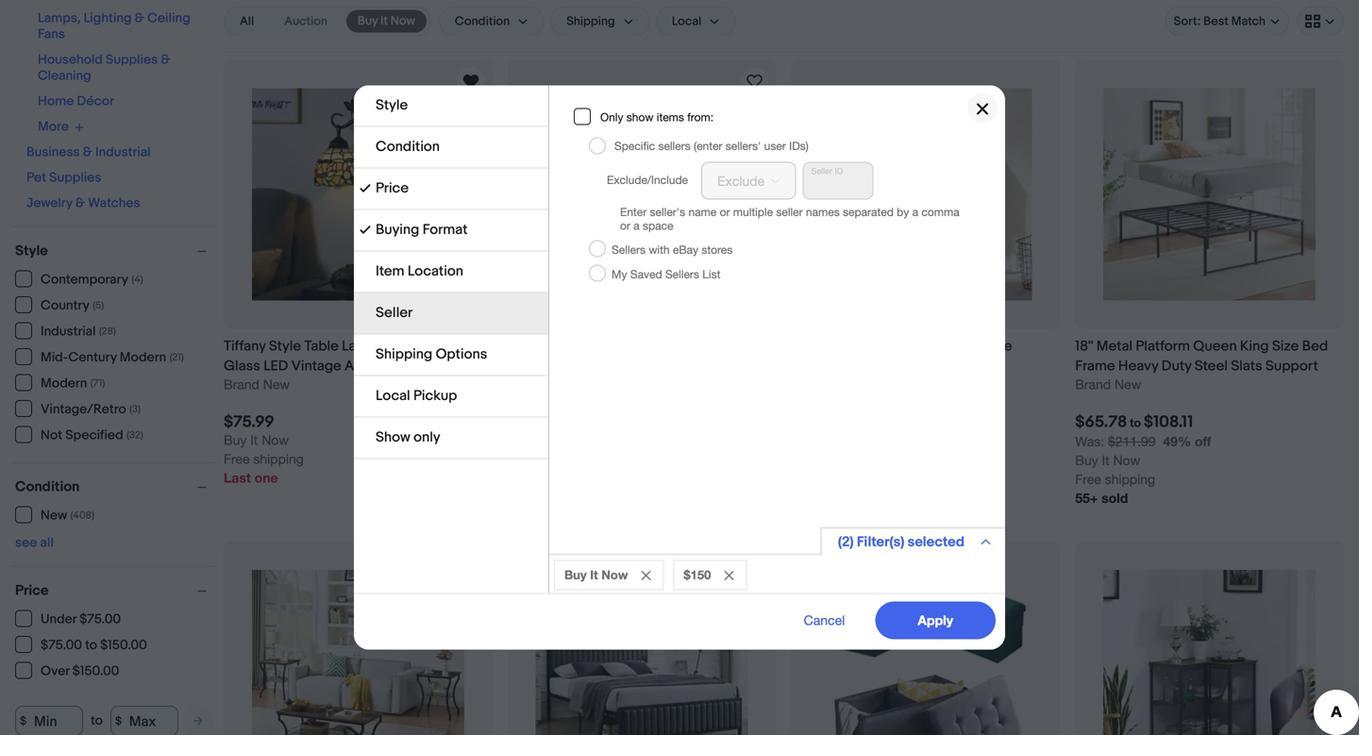 Task type: describe. For each thing, give the bounding box(es) containing it.
filter applied image for price
[[360, 183, 371, 194]]

shipping inside $65.78 to $108.11 was: $211.99 49% off buy it now free shipping 55+ sold
[[1105, 471, 1155, 487]]

fans
[[38, 26, 65, 42]]

18'' metal platform queen king size bed frame heavy duty steel slats support heading
[[1075, 338, 1328, 374]]

vintage/retro
[[41, 402, 126, 418]]

30" velvet sofa footstool folding storage ottoman chair footrest stool bench image
[[820, 570, 1032, 735]]

new for $75.99
[[263, 376, 290, 392]]

table lamp desk green shell shape led vintage art bedside night light decor brand new
[[508, 338, 767, 392]]

$75.00 to $150.00
[[41, 638, 147, 654]]

only
[[414, 429, 440, 446]]

2 horizontal spatial style
[[376, 97, 408, 114]]

corner desk laptop gaming table computer home office table workstation w/drawer
[[791, 338, 1012, 394]]

light for $75.99
[[406, 357, 438, 374]]

shipping inside "$65.54 $68.99 buy it now free shipping"
[[537, 470, 588, 486]]

frame
[[1075, 357, 1115, 374]]

$75.99
[[224, 412, 274, 432]]

household
[[38, 52, 103, 68]]

(2)
[[838, 534, 854, 551]]

last
[[224, 470, 251, 486]]

upholstered bed frame twin full queen size metal slats platform with headboard image
[[536, 570, 748, 735]]

(2) filter(s) selected button
[[820, 527, 1005, 555]]

lamps,
[[38, 10, 81, 26]]

light for $65.54
[[679, 357, 711, 374]]

3-piece coffee table & 2  nightstand end table occasional living room set wooden image
[[252, 570, 464, 735]]

pickup
[[413, 387, 457, 404]]

1 vertical spatial $75.00
[[41, 638, 82, 654]]

0 horizontal spatial modern
[[41, 376, 87, 392]]

metal
[[1097, 338, 1133, 355]]

$65.54
[[508, 412, 560, 432]]

more
[[38, 119, 69, 135]]

office
[[902, 357, 943, 374]]

now inside "$65.54 $68.99 buy it now free shipping"
[[546, 451, 573, 467]]

business
[[26, 144, 80, 160]]

free inside $75.99 buy it now free shipping last one
[[224, 451, 250, 467]]

0 vertical spatial modern
[[120, 350, 166, 366]]

format
[[423, 221, 468, 238]]

show only
[[376, 429, 440, 446]]

style button
[[15, 243, 215, 260]]

pet
[[26, 170, 46, 186]]

jewelry & watches link
[[26, 195, 140, 211]]

ceiling
[[147, 10, 190, 26]]

contemporary
[[41, 272, 128, 288]]

cleaning
[[38, 68, 91, 84]]

& down ceiling
[[161, 52, 170, 68]]

green
[[620, 338, 660, 355]]

local
[[376, 387, 410, 404]]

(71)
[[90, 378, 105, 390]]

modern (71)
[[41, 376, 105, 392]]

1 vertical spatial condition
[[15, 479, 80, 496]]

household supplies & cleaning link
[[38, 52, 170, 84]]

it inside text field
[[381, 14, 388, 28]]

now inside $75.99 buy it now free shipping last one
[[262, 432, 289, 448]]

49%
[[1163, 434, 1191, 449]]

cancel button
[[783, 602, 866, 639]]

home inside corner desk laptop gaming table computer home office table workstation w/drawer
[[860, 357, 899, 374]]

king
[[1240, 338, 1269, 355]]

style inside the tiffany style table lamp desk stained glass led vintage art night light decor brand new
[[269, 338, 301, 355]]

2 vertical spatial to
[[91, 713, 103, 729]]

new up all on the bottom left
[[41, 508, 67, 524]]

(408)
[[70, 510, 94, 522]]

vintage inside table lamp desk green shell shape led vintage art bedside night light decor brand new
[[508, 357, 558, 374]]

it inside $65.78 to $108.11 was: $211.99 49% off buy it now free shipping 55+ sold
[[1102, 453, 1110, 468]]

support
[[1266, 357, 1318, 374]]

$ for the minimum value in $ 'text field'
[[20, 714, 27, 728]]

it inside dialog
[[590, 568, 598, 582]]

table down the gaming on the top of page
[[946, 357, 981, 374]]

buying format tab
[[354, 210, 548, 252]]

to for $108.11
[[1130, 416, 1141, 431]]

local pickup
[[376, 387, 457, 404]]

location
[[408, 263, 463, 280]]

vintage/retro (3)
[[41, 402, 141, 418]]

computer
[[791, 357, 857, 374]]

mid-
[[41, 350, 68, 366]]

selected
[[908, 534, 965, 551]]

bedside
[[584, 357, 637, 374]]

buy it now link
[[346, 10, 427, 33]]

18''
[[1075, 338, 1093, 355]]

& right business
[[83, 144, 92, 160]]

brand for $65.54
[[508, 376, 543, 392]]

to for $150.00
[[85, 638, 97, 654]]

all
[[40, 535, 54, 551]]

off
[[1195, 434, 1211, 449]]

$68.99 text field
[[508, 432, 581, 448]]

$150
[[684, 568, 711, 582]]

size
[[1272, 338, 1299, 355]]

(3)
[[129, 404, 141, 416]]

lamps, lighting & ceiling fans link
[[38, 10, 190, 42]]

bed
[[1302, 338, 1328, 355]]

Minimum Value in $ text field
[[15, 706, 83, 735]]

you are watching this item, click to unwatch image
[[459, 70, 482, 93]]

country
[[41, 298, 89, 314]]

$ for maximum value in $ text box
[[115, 714, 122, 728]]

supplies inside the lamps, lighting & ceiling fans household supplies & cleaning home décor
[[106, 52, 158, 68]]

country (5)
[[41, 298, 104, 314]]

home décor link
[[38, 93, 114, 109]]

business & industrial link
[[26, 144, 150, 160]]

decor for $75.99
[[441, 357, 482, 374]]

night for $65.54
[[641, 357, 676, 374]]

shipping
[[376, 346, 433, 363]]

one
[[255, 470, 278, 486]]

jewelry
[[26, 195, 72, 211]]

tiffany style table lamp desk stained glass led vintage art night light decor brand new
[[224, 338, 482, 392]]

specified
[[65, 428, 123, 444]]

desk inside the tiffany style table lamp desk stained glass led vintage art night light decor brand new
[[380, 338, 413, 355]]

it inside $75.99 buy it now free shipping last one
[[250, 432, 258, 448]]

table inside table lamp desk green shell shape led vintage art bedside night light decor brand new
[[508, 338, 542, 355]]

lamps, lighting & ceiling fans household supplies & cleaning home décor
[[38, 10, 190, 109]]

free inside "$65.54 $68.99 buy it now free shipping"
[[508, 470, 534, 486]]

vintage inside the tiffany style table lamp desk stained glass led vintage art night light decor brand new
[[291, 357, 341, 374]]

not specified (32)
[[41, 428, 143, 444]]

$65.78 to $108.11 was: $211.99 49% off buy it now free shipping 55+ sold
[[1075, 412, 1211, 506]]

shipping options
[[376, 346, 487, 363]]

(5)
[[93, 300, 104, 312]]

1 vertical spatial buy it now
[[564, 568, 628, 582]]



Task type: vqa. For each thing, say whether or not it's contained in the screenshot.
Choose
no



Task type: locate. For each thing, give the bounding box(es) containing it.
modern left (21)
[[120, 350, 166, 366]]

supplies up jewelry & watches link on the left of page
[[49, 170, 101, 186]]

buying
[[376, 221, 419, 238]]

free up 55+
[[1075, 471, 1101, 487]]

glass
[[224, 357, 260, 374]]

buy inside text field
[[358, 14, 378, 28]]

it right auction
[[381, 14, 388, 28]]

1 horizontal spatial brand
[[508, 376, 543, 392]]

free up last
[[224, 451, 250, 467]]

art inside table lamp desk green shell shape led vintage art bedside night light decor brand new
[[561, 357, 581, 374]]

0 vertical spatial led
[[742, 338, 767, 355]]

tiffany style table lamp desk stained glass led vintage art night light decor image
[[252, 88, 464, 301]]

over
[[41, 664, 69, 680]]

watch table lamp desk green shell shape led vintage art bedside night light decor image
[[743, 70, 766, 93]]

buy up last
[[224, 432, 247, 448]]

1 vertical spatial to
[[85, 638, 97, 654]]

led inside the tiffany style table lamp desk stained glass led vintage art night light decor brand new
[[264, 357, 288, 374]]

2 horizontal spatial shipping
[[1105, 471, 1155, 487]]

1 horizontal spatial night
[[641, 357, 676, 374]]

dialog
[[0, 0, 1359, 735]]

1 desk from the left
[[380, 338, 413, 355]]

1 horizontal spatial desk
[[584, 338, 617, 355]]

buy inside $75.99 buy it now free shipping last one
[[224, 432, 247, 448]]

1 decor from the left
[[441, 357, 482, 374]]

modern
[[120, 350, 166, 366], [41, 376, 87, 392]]

1 horizontal spatial vintage
[[508, 357, 558, 374]]

art
[[345, 357, 365, 374], [561, 357, 581, 374]]

0 vertical spatial buy it now
[[358, 14, 415, 28]]

(32)
[[127, 429, 143, 442]]

workstation
[[791, 377, 869, 394]]

items
[[657, 110, 684, 123]]

$75.00 to $150.00 link
[[15, 636, 148, 654]]

all
[[240, 14, 254, 29]]

led right 'glass' at the left of the page
[[264, 357, 288, 374]]

2 vintage from the left
[[508, 357, 558, 374]]

corner storage cabinet floor cabinet storage shelves l-shaped end table w/door image
[[1104, 570, 1316, 735]]

2 desk from the left
[[584, 338, 617, 355]]

condition button
[[15, 479, 215, 496]]

shipping up one
[[253, 451, 304, 467]]

brand up $65.54
[[508, 376, 543, 392]]

0 vertical spatial condition
[[376, 138, 440, 155]]

1 horizontal spatial free
[[508, 470, 534, 486]]

0 horizontal spatial free
[[224, 451, 250, 467]]

supplies inside business & industrial pet supplies jewelry & watches
[[49, 170, 101, 186]]

home up more
[[38, 93, 74, 109]]

0 horizontal spatial led
[[264, 357, 288, 374]]

3 desk from the left
[[839, 338, 872, 355]]

condition inside tab list
[[376, 138, 440, 155]]

1 vintage from the left
[[291, 357, 341, 374]]

brand inside the tiffany style table lamp desk stained glass led vintage art night light decor brand new
[[224, 376, 259, 392]]

1 horizontal spatial shipping
[[537, 470, 588, 486]]

1 filter applied image from the top
[[360, 183, 371, 194]]

0 horizontal spatial buy it now
[[358, 14, 415, 28]]

led right shape
[[742, 338, 767, 355]]

lamp down seller
[[342, 338, 377, 355]]

2 lamp from the left
[[545, 338, 580, 355]]

platform
[[1136, 338, 1190, 355]]

table right tiffany
[[304, 338, 339, 355]]

decor inside table lamp desk green shell shape led vintage art bedside night light decor brand new
[[714, 357, 754, 374]]

1 horizontal spatial buy it now
[[564, 568, 628, 582]]

only show items from:
[[600, 110, 714, 123]]

1 art from the left
[[345, 357, 365, 374]]

was:
[[1075, 434, 1104, 449]]

new inside the tiffany style table lamp desk stained glass led vintage art night light decor brand new
[[263, 376, 290, 392]]

decor
[[441, 357, 482, 374], [714, 357, 754, 374]]

2 decor from the left
[[714, 357, 754, 374]]

item
[[376, 263, 404, 280]]

0 vertical spatial $75.00
[[79, 612, 121, 628]]

table inside the tiffany style table lamp desk stained glass led vintage art night light decor brand new
[[304, 338, 339, 355]]

it left remove filter - buying format - buy it now image
[[590, 568, 598, 582]]

0 horizontal spatial shipping
[[253, 451, 304, 467]]

options
[[436, 346, 487, 363]]

$75.00 up over $150.00 link
[[41, 638, 82, 654]]

1 vertical spatial modern
[[41, 376, 87, 392]]

1 night from the left
[[368, 357, 403, 374]]

buy right auction
[[358, 14, 378, 28]]

new inside table lamp desk green shell shape led vintage art bedside night light decor brand new
[[547, 376, 574, 392]]

$75.00
[[79, 612, 121, 628], [41, 638, 82, 654]]

mid-century modern (21)
[[41, 350, 184, 366]]

new down heavy
[[1115, 376, 1141, 392]]

brand for $75.99
[[224, 376, 259, 392]]

0 vertical spatial supplies
[[106, 52, 158, 68]]

0 vertical spatial to
[[1130, 416, 1141, 431]]

buy
[[358, 14, 378, 28], [224, 432, 247, 448], [508, 451, 531, 467], [1075, 453, 1098, 468], [564, 568, 587, 582]]

1 light from the left
[[406, 357, 438, 374]]

desk inside table lamp desk green shell shape led vintage art bedside night light decor brand new
[[584, 338, 617, 355]]

1 horizontal spatial art
[[561, 357, 581, 374]]

decor for $65.54
[[714, 357, 754, 374]]

light
[[406, 357, 438, 374], [679, 357, 711, 374]]

1 vertical spatial $150.00
[[72, 664, 119, 680]]

table right the options
[[508, 338, 542, 355]]

night inside table lamp desk green shell shape led vintage art bedside night light decor brand new
[[641, 357, 676, 374]]

buy inside "$65.54 $68.99 buy it now free shipping"
[[508, 451, 531, 467]]

night up local
[[368, 357, 403, 374]]

price button
[[15, 582, 215, 599]]

light down shell
[[679, 357, 711, 374]]

light inside the tiffany style table lamp desk stained glass led vintage art night light decor brand new
[[406, 357, 438, 374]]

duty
[[1162, 357, 1192, 374]]

sold
[[1102, 490, 1128, 506]]

style
[[376, 97, 408, 114], [15, 243, 48, 260], [269, 338, 301, 355]]

style down buy it now link
[[376, 97, 408, 114]]

desk down seller
[[380, 338, 413, 355]]

filter applied image inside buying format tab
[[360, 224, 371, 235]]

2 art from the left
[[561, 357, 581, 374]]

$211.99
[[1108, 434, 1156, 449]]

lamp inside the tiffany style table lamp desk stained glass led vintage art night light decor brand new
[[342, 338, 377, 355]]

2 horizontal spatial free
[[1075, 471, 1101, 487]]

desk inside corner desk laptop gaming table computer home office table workstation w/drawer
[[839, 338, 872, 355]]

0 horizontal spatial supplies
[[49, 170, 101, 186]]

&
[[135, 10, 144, 26], [161, 52, 170, 68], [83, 144, 92, 160], [75, 195, 85, 211]]

0 horizontal spatial light
[[406, 357, 438, 374]]

new (408)
[[41, 508, 94, 524]]

1 vertical spatial led
[[264, 357, 288, 374]]

new for $65.78
[[1115, 376, 1141, 392]]

1 vertical spatial supplies
[[49, 170, 101, 186]]

supplies
[[106, 52, 158, 68], [49, 170, 101, 186]]

1 horizontal spatial $
[[115, 714, 122, 728]]

price tab
[[354, 168, 548, 210]]

shipping down $68.99
[[537, 470, 588, 486]]

lamp inside table lamp desk green shell shape led vintage art bedside night light decor brand new
[[545, 338, 580, 355]]

0 horizontal spatial vintage
[[291, 357, 341, 374]]

light down stained
[[406, 357, 438, 374]]

filter(s)
[[857, 534, 905, 551]]

new up $65.54
[[547, 376, 574, 392]]

buy it now right auction
[[358, 14, 415, 28]]

condition up price tab on the left of the page
[[376, 138, 440, 155]]

Buy It Now selected text field
[[358, 13, 415, 30]]

1 vertical spatial industrial
[[41, 324, 96, 340]]

price up buying
[[376, 180, 409, 197]]

0 horizontal spatial brand
[[224, 376, 259, 392]]

buy down $68.99 text box
[[508, 451, 531, 467]]

heavy
[[1118, 357, 1158, 374]]

under
[[41, 612, 76, 628]]

tiffany style table lamp desk stained glass led vintage art night light decor link
[[224, 336, 492, 376]]

corner desk laptop gaming table computer home office table workstation w/drawer link
[[791, 336, 1060, 394]]

55+
[[1075, 490, 1098, 506]]

1 horizontal spatial supplies
[[106, 52, 158, 68]]

now inside text field
[[391, 14, 415, 28]]

night for $75.99
[[368, 357, 403, 374]]

century
[[68, 350, 117, 366]]

1 horizontal spatial style
[[269, 338, 301, 355]]

it down $68.99 text box
[[534, 451, 542, 467]]

desk up the computer
[[839, 338, 872, 355]]

0 horizontal spatial price
[[15, 582, 49, 599]]

condition up new (408)
[[15, 479, 80, 496]]

home down "laptop"
[[860, 357, 899, 374]]

show
[[627, 110, 654, 123]]

1 vertical spatial price
[[15, 582, 49, 599]]

0 horizontal spatial desk
[[380, 338, 413, 355]]

industrial inside business & industrial pet supplies jewelry & watches
[[95, 144, 150, 160]]

contemporary (4)
[[41, 272, 143, 288]]

see all
[[15, 535, 54, 551]]

led inside table lamp desk green shell shape led vintage art bedside night light decor brand new
[[742, 338, 767, 355]]

0 horizontal spatial art
[[345, 357, 365, 374]]

new
[[263, 376, 290, 392], [547, 376, 574, 392], [1115, 376, 1141, 392], [41, 508, 67, 524]]

buy inside $65.78 to $108.11 was: $211.99 49% off buy it now free shipping 55+ sold
[[1075, 453, 1098, 468]]

1 horizontal spatial modern
[[120, 350, 166, 366]]

1 lamp from the left
[[342, 338, 377, 355]]

& down the pet supplies link
[[75, 195, 85, 211]]

style right tiffany
[[269, 338, 301, 355]]

free down $68.99 text box
[[508, 470, 534, 486]]

lighting
[[83, 10, 132, 26]]

vintage right 'glass' at the left of the page
[[291, 357, 341, 374]]

style down jewelry
[[15, 243, 48, 260]]

18'' metal platform queen king size bed frame heavy duty steel slats support image
[[1104, 88, 1316, 301]]

1 horizontal spatial light
[[679, 357, 711, 374]]

stained
[[417, 338, 466, 355]]

2 light from the left
[[679, 357, 711, 374]]

price inside tab
[[376, 180, 409, 197]]

0 vertical spatial home
[[38, 93, 74, 109]]

cancel
[[804, 613, 845, 628]]

buy left remove filter - buying format - buy it now image
[[564, 568, 587, 582]]

table lamp desk green shell shape led vintage art bedside night light decor image
[[536, 88, 748, 301]]

(2) filter(s) selected
[[838, 534, 965, 551]]

2 filter applied image from the top
[[360, 224, 371, 235]]

1 brand from the left
[[224, 376, 259, 392]]

new inside 18'' metal platform queen king size bed frame heavy duty steel slats support brand new
[[1115, 376, 1141, 392]]

brand inside 18'' metal platform queen king size bed frame heavy duty steel slats support brand new
[[1075, 376, 1111, 392]]

auction
[[284, 14, 327, 29]]

night down green
[[641, 357, 676, 374]]

1 horizontal spatial led
[[742, 338, 767, 355]]

brand down 'glass' at the left of the page
[[224, 376, 259, 392]]

shipping up sold
[[1105, 471, 1155, 487]]

vintage up $65.54
[[508, 357, 558, 374]]

over $150.00 link
[[15, 662, 120, 680]]

tab list
[[354, 85, 548, 459]]

brand down "frame"
[[1075, 376, 1111, 392]]

buy down was:
[[1075, 453, 1098, 468]]

shape
[[698, 338, 739, 355]]

2 horizontal spatial desk
[[839, 338, 872, 355]]

corner desk laptop gaming table computer home office table workstation w/drawer heading
[[791, 338, 1012, 394]]

under $75.00 link
[[15, 610, 122, 628]]

0 vertical spatial industrial
[[95, 144, 150, 160]]

Maximum Value in $ text field
[[110, 706, 178, 735]]

apply button
[[875, 602, 996, 639]]

$150.00 down under $75.00
[[100, 638, 147, 654]]

0 horizontal spatial style
[[15, 243, 48, 260]]

2 $ from the left
[[115, 714, 122, 728]]

0 horizontal spatial decor
[[441, 357, 482, 374]]

industrial down 'country' on the top left
[[41, 324, 96, 340]]

table lamp desk green shell shape led vintage art bedside night light decor heading
[[508, 338, 767, 374]]

(21)
[[170, 352, 184, 364]]

to inside $65.78 to $108.11 was: $211.99 49% off buy it now free shipping 55+ sold
[[1130, 416, 1141, 431]]

now inside $65.78 to $108.11 was: $211.99 49% off buy it now free shipping 55+ sold
[[1113, 453, 1140, 468]]

from:
[[687, 110, 714, 123]]

0 horizontal spatial home
[[38, 93, 74, 109]]

1 horizontal spatial decor
[[714, 357, 754, 374]]

industrial up watches
[[95, 144, 150, 160]]

0 vertical spatial filter applied image
[[360, 183, 371, 194]]

0 vertical spatial price
[[376, 180, 409, 197]]

night inside the tiffany style table lamp desk stained glass led vintage art night light decor brand new
[[368, 357, 403, 374]]

price up under
[[15, 582, 49, 599]]

industrial (28)
[[41, 324, 116, 340]]

pet supplies link
[[26, 170, 101, 186]]

1 horizontal spatial condition
[[376, 138, 440, 155]]

supplies down lamps, lighting & ceiling fans link on the top
[[106, 52, 158, 68]]

to left maximum value in $ text box
[[91, 713, 103, 729]]

vintage
[[291, 357, 341, 374], [508, 357, 558, 374]]

watches
[[88, 195, 140, 211]]

decor down shape
[[714, 357, 754, 374]]

item location
[[376, 263, 463, 280]]

1 horizontal spatial home
[[860, 357, 899, 374]]

slats
[[1231, 357, 1262, 374]]

1 horizontal spatial price
[[376, 180, 409, 197]]

art left shipping at left
[[345, 357, 365, 374]]

home inside the lamps, lighting & ceiling fans household supplies & cleaning home décor
[[38, 93, 74, 109]]

buying format
[[376, 221, 468, 238]]

to down under $75.00
[[85, 638, 97, 654]]

1 horizontal spatial lamp
[[545, 338, 580, 355]]

modern down the 'mid-' at the top of the page
[[41, 376, 87, 392]]

see all button
[[15, 535, 54, 551]]

& left ceiling
[[135, 10, 144, 26]]

1 $ from the left
[[20, 714, 27, 728]]

it inside "$65.54 $68.99 buy it now free shipping"
[[534, 451, 542, 467]]

$65.78
[[1075, 412, 1127, 432]]

decor inside the tiffany style table lamp desk stained glass led vintage art night light decor brand new
[[441, 357, 482, 374]]

it down was:
[[1102, 453, 1110, 468]]

dialog containing style
[[0, 0, 1359, 735]]

filter applied image
[[360, 183, 371, 194], [360, 224, 371, 235]]

art left bedside
[[561, 357, 581, 374]]

it up one
[[250, 432, 258, 448]]

0 horizontal spatial $
[[20, 714, 27, 728]]

new up $75.99
[[263, 376, 290, 392]]

$150.00 down $75.00 to $150.00
[[72, 664, 119, 680]]

0 vertical spatial style
[[376, 97, 408, 114]]

1 vertical spatial filter applied image
[[360, 224, 371, 235]]

18'' metal platform queen king size bed frame heavy duty steel slats support link
[[1075, 336, 1344, 376]]

table right the gaming on the top of page
[[978, 338, 1012, 355]]

remove filter - buying format - buy it now image
[[641, 571, 651, 580]]

filter applied image inside price tab
[[360, 183, 371, 194]]

art inside the tiffany style table lamp desk stained glass led vintage art night light decor brand new
[[345, 357, 365, 374]]

shipping inside $75.99 buy it now free shipping last one
[[253, 451, 304, 467]]

brand
[[224, 376, 259, 392], [508, 376, 543, 392], [1075, 376, 1111, 392]]

0 horizontal spatial lamp
[[342, 338, 377, 355]]

corner
[[791, 338, 836, 355]]

gaming
[[924, 338, 975, 355]]

price
[[376, 180, 409, 197], [15, 582, 49, 599]]

$
[[20, 714, 27, 728], [115, 714, 122, 728]]

2 brand from the left
[[508, 376, 543, 392]]

industrial
[[95, 144, 150, 160], [41, 324, 96, 340]]

2 vertical spatial style
[[269, 338, 301, 355]]

none text field containing was:
[[1075, 434, 1156, 449]]

$68.99
[[540, 432, 581, 448]]

$ down over $150.00 on the left
[[115, 714, 122, 728]]

2 night from the left
[[641, 357, 676, 374]]

business & industrial pet supplies jewelry & watches
[[26, 144, 150, 211]]

to up $211.99
[[1130, 416, 1141, 431]]

buy it now left remove filter - buying format - buy it now image
[[564, 568, 628, 582]]

tiffany style table lamp desk stained glass led vintage art night light decor heading
[[224, 338, 482, 374]]

laptop
[[876, 338, 921, 355]]

0 horizontal spatial night
[[368, 357, 403, 374]]

$65.54 $68.99 buy it now free shipping
[[508, 412, 588, 486]]

remove filter - price - maximum value in $ $150 image
[[724, 571, 734, 580]]

led
[[742, 338, 767, 355], [264, 357, 288, 374]]

light inside table lamp desk green shell shape led vintage art bedside night light decor brand new
[[679, 357, 711, 374]]

new for $65.54
[[547, 376, 574, 392]]

now
[[391, 14, 415, 28], [262, 432, 289, 448], [546, 451, 573, 467], [1113, 453, 1140, 468], [601, 568, 628, 582]]

0 horizontal spatial condition
[[15, 479, 80, 496]]

None text field
[[1075, 434, 1156, 449]]

brand inside table lamp desk green shell shape led vintage art bedside night light decor brand new
[[508, 376, 543, 392]]

corner desk laptop gaming table computer home office table workstation w/drawer image
[[820, 88, 1032, 301]]

$75.00 up $75.00 to $150.00
[[79, 612, 121, 628]]

lamp left green
[[545, 338, 580, 355]]

1 vertical spatial home
[[860, 357, 899, 374]]

free inside $65.78 to $108.11 was: $211.99 49% off buy it now free shipping 55+ sold
[[1075, 471, 1101, 487]]

1 vertical spatial style
[[15, 243, 48, 260]]

2 horizontal spatial brand
[[1075, 376, 1111, 392]]

3 brand from the left
[[1075, 376, 1111, 392]]

0 vertical spatial $150.00
[[100, 638, 147, 654]]

desk up bedside
[[584, 338, 617, 355]]

table
[[304, 338, 339, 355], [508, 338, 542, 355], [978, 338, 1012, 355], [946, 357, 981, 374]]

tab list containing style
[[354, 85, 548, 459]]

filter applied image for buying format
[[360, 224, 371, 235]]

$ down over $150.00 link
[[20, 714, 27, 728]]

decor down stained
[[441, 357, 482, 374]]

décor
[[77, 93, 114, 109]]



